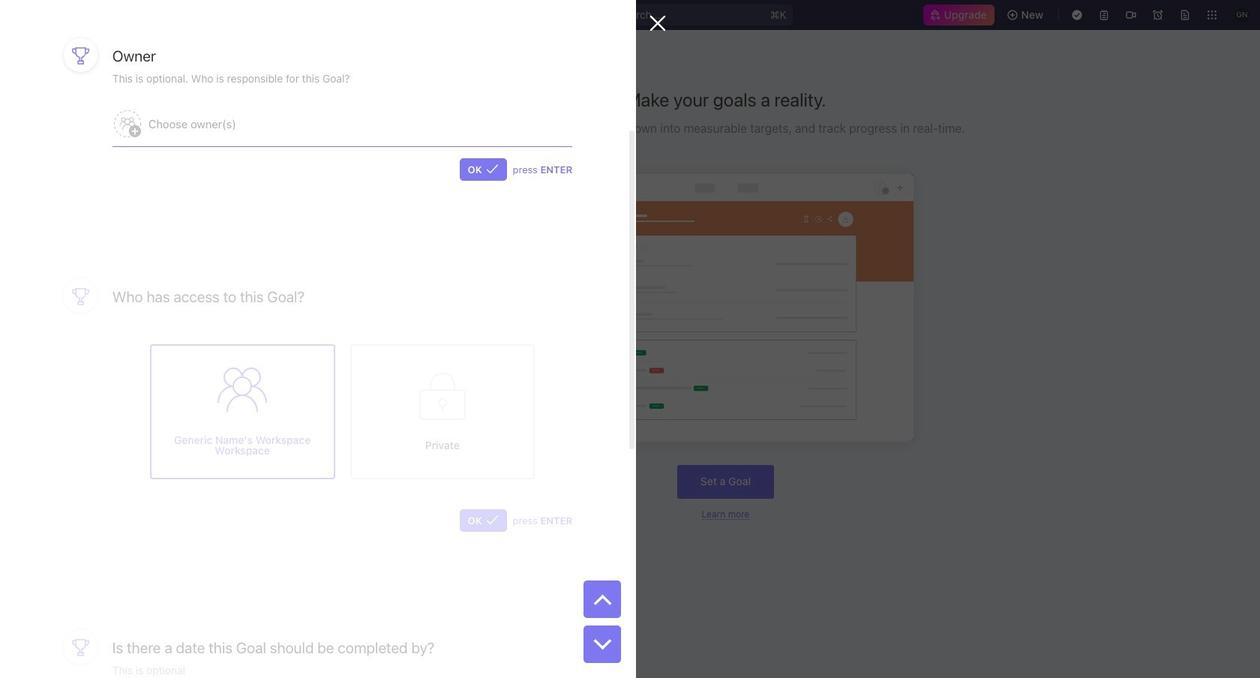 Task type: locate. For each thing, give the bounding box(es) containing it.
dialog
[[0, 0, 666, 678]]

tree
[[6, 338, 185, 438]]

sidebar navigation
[[0, 30, 191, 678]]

tree inside sidebar navigation
[[6, 338, 185, 438]]



Task type: vqa. For each thing, say whether or not it's contained in the screenshot.
The Add to the middle
no



